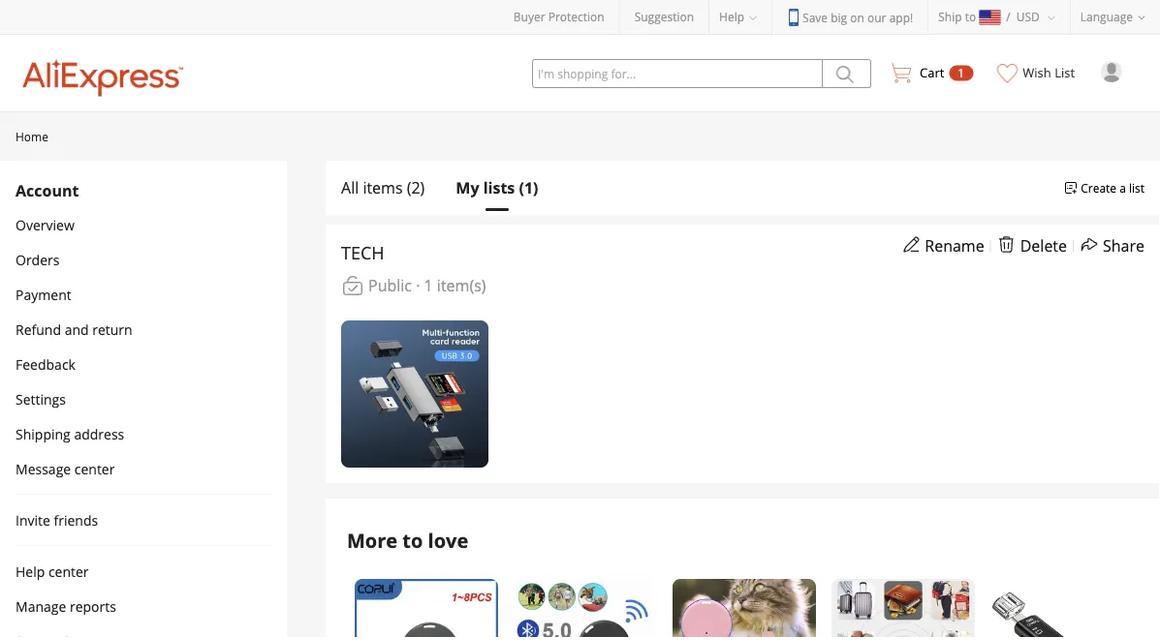 Task type: locate. For each thing, give the bounding box(es) containing it.
0 horizontal spatial 1
[[424, 275, 433, 296]]

help for help center
[[16, 563, 45, 581]]

1 right cart
[[958, 65, 965, 81]]

ship to
[[939, 9, 977, 25]]

to right ship
[[965, 9, 977, 25]]

item(s)
[[437, 275, 486, 296]]

our
[[868, 9, 887, 25]]

to for ship
[[965, 9, 977, 25]]

message
[[16, 460, 71, 478]]

1 vertical spatial help
[[16, 563, 45, 581]]

1 horizontal spatial to
[[965, 9, 977, 25]]

suggestion
[[635, 9, 694, 25]]

1 vertical spatial to
[[403, 528, 423, 554]]

help for help
[[720, 9, 745, 25]]

friends
[[54, 511, 98, 530]]

center
[[74, 460, 115, 478], [48, 563, 89, 581]]

buyer protection link
[[514, 9, 605, 25]]

mini gps mobile bluetooth 5.0 tracker anti-lost device round anti-lost device pet kids bag wallet tracking smart finder locator image
[[514, 580, 657, 638]]

buyer
[[514, 9, 545, 25]]

payment
[[16, 286, 71, 304]]

usd
[[1017, 9, 1040, 25]]

/
[[1007, 9, 1011, 25]]

1 right the ·
[[424, 275, 433, 296]]

wish list
[[1023, 64, 1075, 81]]

1
[[958, 65, 965, 81], [424, 275, 433, 296]]

(1)
[[519, 177, 539, 198]]

feedback
[[16, 355, 76, 374]]

0 vertical spatial help
[[720, 9, 745, 25]]

cart
[[920, 64, 945, 81]]

0 vertical spatial 1
[[958, 65, 965, 81]]

help right suggestion link
[[720, 9, 745, 25]]

1 vertical spatial 1
[[424, 275, 433, 296]]

center for help center
[[48, 563, 89, 581]]

manage
[[16, 598, 66, 616]]

refund and return
[[16, 320, 133, 339]]

items
[[363, 177, 403, 198]]

center up manage reports
[[48, 563, 89, 581]]

center down address
[[74, 460, 115, 478]]

1 vertical spatial center
[[48, 563, 89, 581]]

to
[[965, 9, 977, 25], [403, 528, 423, 554]]

save big on our app! link
[[787, 9, 914, 26]]

all items (2)
[[341, 177, 425, 198]]

center for message center
[[74, 460, 115, 478]]

more
[[347, 528, 398, 554]]

to left love
[[403, 528, 423, 554]]

manage reports
[[16, 598, 116, 616]]

delete
[[1021, 236, 1068, 256]]

my lists (1)
[[456, 177, 539, 198]]

my
[[456, 177, 479, 198]]

app!
[[890, 9, 914, 25]]

shipping address
[[16, 425, 124, 444]]

lists
[[484, 177, 515, 198]]

0 vertical spatial center
[[74, 460, 115, 478]]

0 horizontal spatial to
[[403, 528, 423, 554]]

(2)
[[407, 177, 425, 198]]

tech
[[341, 241, 385, 265]]

mini dog gps bluetooth 5.0 tracker anti-lost device round anti-lost device pet kids bag wallet tracking smart finder locator image
[[673, 580, 816, 638]]

and
[[65, 320, 89, 339]]

language
[[1081, 9, 1133, 25]]

shipping
[[16, 425, 71, 444]]

public
[[368, 275, 412, 296]]

invite
[[16, 511, 50, 530]]

mini bluetooth 4.0 anti-lost device gps tracker round anti-lost device fashion pet kids bag wallet tracking smart finder locator image
[[832, 580, 975, 638]]

0 vertical spatial to
[[965, 9, 977, 25]]

home link
[[16, 128, 48, 144]]

0 horizontal spatial help
[[16, 563, 45, 581]]

None submit
[[823, 59, 872, 88]]

help
[[720, 9, 745, 25], [16, 563, 45, 581]]

1 horizontal spatial help
[[720, 9, 745, 25]]

help up manage
[[16, 563, 45, 581]]

a
[[1120, 180, 1127, 196]]

home
[[16, 128, 48, 144]]

on
[[851, 9, 865, 25]]



Task type: describe. For each thing, give the bounding box(es) containing it.
invite friends
[[16, 511, 98, 530]]

suggestion link
[[635, 9, 694, 25]]

save
[[803, 9, 828, 25]]

refund
[[16, 320, 61, 339]]

protection
[[549, 9, 605, 25]]

love
[[428, 528, 469, 554]]

overview
[[16, 216, 74, 234]]

save big on our app!
[[803, 9, 914, 25]]

message center
[[16, 460, 115, 478]]

buyer protection
[[514, 9, 605, 25]]

settings
[[16, 390, 66, 409]]

1 horizontal spatial 1
[[958, 65, 965, 81]]

share
[[1103, 236, 1145, 256]]

1~8pcs mini gps tracker 5.0 anti-lost device pet kids bag wallet tracking for ios/ android smart finder locator image
[[355, 580, 498, 638]]

·
[[416, 275, 420, 296]]

all
[[341, 177, 359, 198]]

I'm shopping for... text field
[[532, 59, 823, 88]]

rename
[[925, 236, 985, 256]]

ship
[[939, 9, 962, 25]]

more to love
[[347, 528, 469, 554]]

reports
[[70, 598, 116, 616]]

wish
[[1023, 64, 1052, 81]]

return
[[92, 320, 133, 339]]

/ usd
[[1007, 9, 1040, 25]]

to for more
[[403, 528, 423, 554]]

create a list
[[1081, 180, 1145, 196]]

big
[[831, 9, 848, 25]]

address
[[74, 425, 124, 444]]

list
[[1130, 180, 1145, 196]]

create
[[1081, 180, 1117, 196]]

language link
[[1071, 0, 1161, 34]]

orders
[[16, 251, 60, 269]]

5 in 1 multifunction usb 3.0 type c/usb /micro usb/tf/sd memory card reader otg card reader adapter mobile phone accessories image
[[991, 580, 1134, 638]]

account
[[16, 180, 79, 200]]

wish list link
[[988, 35, 1086, 98]]

help center
[[16, 563, 89, 581]]

list
[[1055, 64, 1075, 81]]

public · 1 item(s)
[[368, 275, 486, 296]]



Task type: vqa. For each thing, say whether or not it's contained in the screenshot.
the الموقع العربية
no



